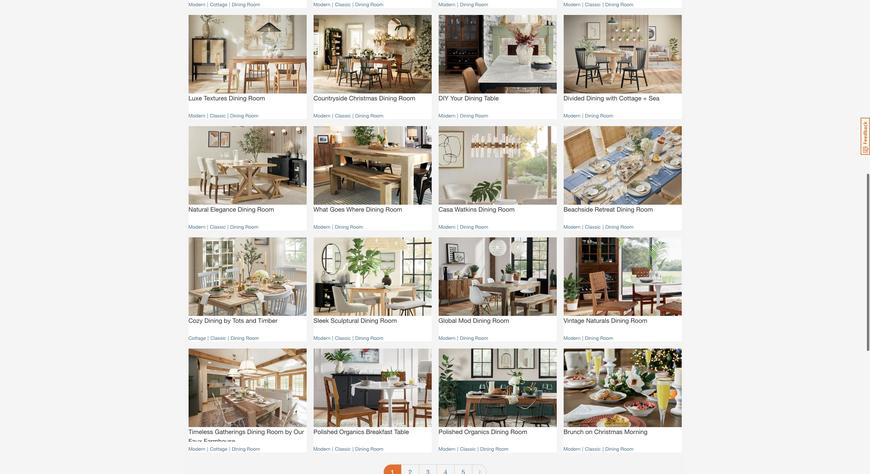 Task type: describe. For each thing, give the bounding box(es) containing it.
stretchy image image for luxe textures dining room
[[189, 15, 307, 94]]

modern | classic | dining room for polished organics breakfast table
[[314, 446, 384, 452]]

dining inside cozy dining by tots and timber link
[[205, 317, 222, 324]]

brunch on christmas morning link
[[564, 427, 682, 442]]

stretchy image image for sleek sculptural dining room
[[314, 237, 432, 316]]

tots
[[233, 317, 244, 324]]

gatherings
[[215, 428, 246, 436]]

luxe textures dining room
[[189, 94, 265, 102]]

stretchy image image for diy your dining table
[[439, 15, 557, 94]]

global mod dining room
[[439, 317, 510, 324]]

organics for breakfast
[[340, 428, 365, 436]]

dining inside polished organics dining room link
[[492, 428, 509, 436]]

feedback link image
[[862, 118, 871, 155]]

elegance
[[211, 206, 236, 213]]

global mod dining room link
[[439, 316, 557, 331]]

modern link for casa watkins dining room
[[439, 224, 456, 230]]

polished organics breakfast table
[[314, 428, 409, 436]]

modern link for beachside retreat dining room
[[564, 224, 581, 230]]

dining inside natural elegance dining room "link"
[[238, 206, 256, 213]]

organics for dining
[[465, 428, 490, 436]]

by inside the timeless gatherings dining room by our faux farmhouse modern | cottage | dining room
[[285, 428, 292, 436]]

classic link for cozy dining by tots and timber
[[211, 335, 226, 341]]

stretchy image image for countryside christmas dining room
[[314, 15, 432, 94]]

modern | classic | dining room for brunch on christmas morning
[[564, 446, 634, 452]]

room inside "link"
[[257, 206, 274, 213]]

divided
[[564, 94, 585, 102]]

modern link for countryside christmas dining room
[[314, 113, 331, 118]]

modern | classic | dining room for natural elegance dining room
[[189, 224, 259, 230]]

casa watkins dining room
[[439, 206, 515, 213]]

timeless gatherings dining room by our faux farmhouse modern | cottage | dining room
[[189, 428, 304, 452]]

farmhouse
[[204, 437, 235, 445]]

stretchy image image for brunch on christmas morning
[[564, 349, 682, 427]]

+
[[644, 94, 648, 102]]

faux
[[189, 437, 202, 445]]

vintage
[[564, 317, 585, 324]]

dining inside the sleek sculptural dining room link
[[361, 317, 379, 324]]

stretchy image image for timeless gatherings dining room by our faux farmhouse
[[189, 349, 307, 427]]

on
[[586, 428, 593, 436]]

luxe
[[189, 94, 202, 102]]

1 horizontal spatial christmas
[[595, 428, 623, 436]]

polished for polished organics dining room
[[439, 428, 463, 436]]

what goes where dining room
[[314, 206, 403, 213]]

stretchy image image for cozy dining by tots and timber
[[189, 237, 307, 316]]

textures
[[204, 94, 227, 102]]

modern | dining room for what goes where dining room
[[314, 224, 364, 230]]

0 vertical spatial by
[[224, 317, 231, 324]]

modern | classic | dining room for luxe textures dining room
[[189, 113, 259, 118]]

classic link for polished organics breakfast table
[[335, 446, 351, 452]]

and
[[246, 317, 257, 324]]

modern | dining room for casa watkins dining room
[[439, 224, 489, 230]]

classic link for beachside retreat dining room
[[586, 224, 601, 230]]

classic for polished organics breakfast table
[[335, 446, 351, 452]]

dining inside divided dining with cottage + sea link
[[587, 94, 605, 102]]

stretchy image image for divided dining with cottage + sea
[[564, 15, 682, 94]]

cottage | classic | dining room
[[189, 335, 259, 341]]

countryside christmas dining room link
[[314, 94, 432, 108]]

brunch on christmas morning
[[564, 428, 648, 436]]

timeless gatherings dining room by our faux farmhouse link
[[189, 427, 307, 445]]

modern link for sleek sculptural dining room
[[314, 335, 331, 341]]

natural elegance dining room link
[[189, 205, 307, 220]]

sculptural
[[331, 317, 359, 324]]

modern inside the timeless gatherings dining room by our faux farmhouse modern | cottage | dining room
[[189, 446, 206, 452]]

polished for polished organics breakfast table
[[314, 428, 338, 436]]

modern | dining room for global mod dining room
[[439, 335, 489, 341]]

polished organics dining room link
[[439, 427, 557, 442]]

modern | dining room for diy your dining table
[[439, 113, 489, 118]]

cozy dining by tots and timber
[[189, 317, 278, 324]]

2 vertical spatial cottage link
[[210, 446, 228, 452]]

modern | dining room for divided dining with cottage + sea
[[564, 113, 614, 118]]

diy your dining table link
[[439, 94, 557, 108]]

modern link for polished organics breakfast table
[[314, 446, 331, 452]]

modern | classic | dining room for countryside christmas dining room
[[314, 113, 384, 118]]

beachside
[[564, 206, 594, 213]]

classic for natural elegance dining room
[[210, 224, 226, 230]]

breakfast
[[366, 428, 393, 436]]

dining inside countryside christmas dining room link
[[380, 94, 397, 102]]

naturals
[[587, 317, 610, 324]]

polished organics breakfast table link
[[314, 427, 432, 442]]

classic for luxe textures dining room
[[210, 113, 226, 118]]

what goes where dining room link
[[314, 205, 432, 220]]

morning
[[625, 428, 648, 436]]

mod
[[459, 317, 472, 324]]

1 vertical spatial cottage link
[[189, 335, 206, 341]]



Task type: locate. For each thing, give the bounding box(es) containing it.
divided dining with cottage + sea link
[[564, 94, 682, 108]]

classic link for luxe textures dining room
[[210, 113, 226, 118]]

stretchy image image for casa watkins dining room
[[439, 126, 557, 205]]

classic
[[335, 1, 351, 7], [586, 1, 601, 7], [210, 113, 226, 118], [335, 113, 351, 118], [210, 224, 226, 230], [586, 224, 601, 230], [211, 335, 226, 341], [335, 335, 351, 341], [335, 446, 351, 452], [460, 446, 476, 452], [586, 446, 601, 452]]

cozy dining by tots and timber link
[[189, 316, 307, 331]]

table
[[485, 94, 499, 102], [395, 428, 409, 436]]

0 horizontal spatial table
[[395, 428, 409, 436]]

stretchy image image for polished organics dining room
[[439, 349, 557, 427]]

stretchy image image for beachside retreat dining room
[[564, 126, 682, 205]]

by left tots
[[224, 317, 231, 324]]

modern link
[[189, 1, 206, 7], [314, 1, 331, 7], [439, 1, 456, 7], [564, 1, 581, 7], [189, 113, 206, 118], [314, 113, 331, 118], [439, 113, 456, 118], [564, 113, 581, 118], [189, 224, 206, 230], [314, 224, 331, 230], [439, 224, 456, 230], [564, 224, 581, 230], [314, 335, 331, 341], [439, 335, 456, 341], [564, 335, 581, 341], [189, 446, 206, 452], [314, 446, 331, 452], [439, 446, 456, 452], [564, 446, 581, 452]]

countryside
[[314, 94, 348, 102]]

2 polished from the left
[[439, 428, 463, 436]]

dining inside beachside retreat dining room link
[[617, 206, 635, 213]]

modern | classic | dining room
[[314, 1, 384, 7], [564, 1, 634, 7], [189, 113, 259, 118], [314, 113, 384, 118], [189, 224, 259, 230], [564, 224, 634, 230], [314, 335, 384, 341], [314, 446, 384, 452], [439, 446, 509, 452], [564, 446, 634, 452]]

cottage inside the timeless gatherings dining room by our faux farmhouse modern | cottage | dining room
[[210, 446, 228, 452]]

brunch
[[564, 428, 584, 436]]

modern link for polished organics dining room
[[439, 446, 456, 452]]

timber
[[258, 317, 278, 324]]

dining
[[232, 1, 246, 7], [356, 1, 369, 7], [460, 1, 474, 7], [606, 1, 620, 7], [229, 94, 247, 102], [380, 94, 397, 102], [465, 94, 483, 102], [587, 94, 605, 102], [230, 113, 244, 118], [356, 113, 369, 118], [460, 113, 474, 118], [586, 113, 599, 118], [238, 206, 256, 213], [366, 206, 384, 213], [479, 206, 497, 213], [617, 206, 635, 213], [230, 224, 244, 230], [335, 224, 349, 230], [460, 224, 474, 230], [606, 224, 620, 230], [205, 317, 222, 324], [361, 317, 379, 324], [473, 317, 491, 324], [612, 317, 630, 324], [231, 335, 245, 341], [356, 335, 369, 341], [460, 335, 474, 341], [586, 335, 599, 341], [247, 428, 265, 436], [492, 428, 509, 436], [232, 446, 246, 452], [356, 446, 369, 452], [481, 446, 495, 452], [606, 446, 620, 452]]

modern link for luxe textures dining room
[[189, 113, 206, 118]]

diy your dining table
[[439, 94, 499, 102]]

what
[[314, 206, 328, 213]]

0 vertical spatial christmas
[[349, 94, 378, 102]]

beachside retreat dining room link
[[564, 205, 682, 220]]

polished organics dining room
[[439, 428, 528, 436]]

classic link for natural elegance dining room
[[210, 224, 226, 230]]

luxe textures dining room link
[[189, 94, 307, 108]]

modern | dining room for vintage naturals dining room
[[564, 335, 614, 341]]

cottage
[[210, 1, 228, 7], [620, 94, 642, 102], [189, 335, 206, 341], [210, 446, 228, 452]]

countryside christmas dining room
[[314, 94, 416, 102]]

modern link for global mod dining room
[[439, 335, 456, 341]]

polished inside polished organics dining room link
[[439, 428, 463, 436]]

classic link for countryside christmas dining room
[[335, 113, 351, 118]]

stretchy image image
[[189, 15, 307, 94], [314, 15, 432, 94], [439, 15, 557, 94], [564, 15, 682, 94], [189, 126, 307, 205], [314, 126, 432, 205], [439, 126, 557, 205], [564, 126, 682, 205], [189, 237, 307, 316], [314, 237, 432, 316], [439, 237, 557, 316], [564, 237, 682, 316], [189, 349, 307, 427], [314, 349, 432, 427], [439, 349, 557, 427], [564, 349, 682, 427]]

1 polished from the left
[[314, 428, 338, 436]]

modern | classic | dining room for sleek sculptural dining room
[[314, 335, 384, 341]]

classic for beachside retreat dining room
[[586, 224, 601, 230]]

organics
[[340, 428, 365, 436], [465, 428, 490, 436]]

classic for countryside christmas dining room
[[335, 113, 351, 118]]

modern link for vintage naturals dining room
[[564, 335, 581, 341]]

vintage naturals dining room
[[564, 317, 648, 324]]

2 organics from the left
[[465, 428, 490, 436]]

1 vertical spatial by
[[285, 428, 292, 436]]

our
[[294, 428, 304, 436]]

modern | cottage | dining room
[[189, 1, 260, 7]]

classic link for polished organics dining room
[[460, 446, 476, 452]]

table inside "link"
[[485, 94, 499, 102]]

|
[[207, 1, 208, 7], [229, 1, 230, 7], [332, 1, 334, 7], [353, 1, 354, 7], [458, 1, 459, 7], [583, 1, 584, 7], [603, 1, 604, 7], [207, 113, 208, 118], [228, 113, 229, 118], [332, 113, 334, 118], [353, 113, 354, 118], [458, 113, 459, 118], [583, 113, 584, 118], [207, 224, 208, 230], [228, 224, 229, 230], [332, 224, 334, 230], [458, 224, 459, 230], [583, 224, 584, 230], [603, 224, 604, 230], [208, 335, 209, 341], [228, 335, 229, 341], [332, 335, 334, 341], [353, 335, 354, 341], [458, 335, 459, 341], [583, 335, 584, 341], [207, 446, 208, 452], [229, 446, 230, 452], [332, 446, 334, 452], [353, 446, 354, 452], [458, 446, 459, 452], [478, 446, 479, 452], [583, 446, 584, 452], [603, 446, 604, 452]]

modern link for divided dining with cottage + sea
[[564, 113, 581, 118]]

retreat
[[595, 206, 616, 213]]

global
[[439, 317, 457, 324]]

goes
[[330, 206, 345, 213]]

classic for sleek sculptural dining room
[[335, 335, 351, 341]]

dining room link
[[232, 1, 260, 7], [356, 1, 384, 7], [460, 1, 489, 7], [606, 1, 634, 7], [230, 113, 259, 118], [356, 113, 384, 118], [460, 113, 489, 118], [586, 113, 614, 118], [230, 224, 259, 230], [335, 224, 364, 230], [460, 224, 489, 230], [606, 224, 634, 230], [231, 335, 259, 341], [356, 335, 384, 341], [460, 335, 489, 341], [586, 335, 614, 341], [232, 446, 260, 452], [356, 446, 384, 452], [481, 446, 509, 452], [606, 446, 634, 452]]

dining inside casa watkins dining room link
[[479, 206, 497, 213]]

your
[[451, 94, 463, 102]]

modern | dining room
[[439, 1, 489, 7], [439, 113, 489, 118], [564, 113, 614, 118], [314, 224, 364, 230], [439, 224, 489, 230], [439, 335, 489, 341], [564, 335, 614, 341]]

classic link for brunch on christmas morning
[[586, 446, 601, 452]]

1 vertical spatial table
[[395, 428, 409, 436]]

classic link
[[335, 1, 351, 7], [586, 1, 601, 7], [210, 113, 226, 118], [335, 113, 351, 118], [210, 224, 226, 230], [586, 224, 601, 230], [211, 335, 226, 341], [335, 335, 351, 341], [335, 446, 351, 452], [460, 446, 476, 452], [586, 446, 601, 452]]

classic link for sleek sculptural dining room
[[335, 335, 351, 341]]

room
[[247, 1, 260, 7], [371, 1, 384, 7], [476, 1, 489, 7], [621, 1, 634, 7], [249, 94, 265, 102], [399, 94, 416, 102], [246, 113, 259, 118], [371, 113, 384, 118], [476, 113, 489, 118], [601, 113, 614, 118], [257, 206, 274, 213], [386, 206, 403, 213], [498, 206, 515, 213], [637, 206, 654, 213], [246, 224, 259, 230], [350, 224, 364, 230], [476, 224, 489, 230], [621, 224, 634, 230], [380, 317, 397, 324], [493, 317, 510, 324], [631, 317, 648, 324], [246, 335, 259, 341], [371, 335, 384, 341], [476, 335, 489, 341], [601, 335, 614, 341], [267, 428, 284, 436], [511, 428, 528, 436], [247, 446, 260, 452], [371, 446, 384, 452], [496, 446, 509, 452], [621, 446, 634, 452]]

classic for cozy dining by tots and timber
[[211, 335, 226, 341]]

modern | classic | dining room for polished organics dining room
[[439, 446, 509, 452]]

by
[[224, 317, 231, 324], [285, 428, 292, 436]]

dining inside global mod dining room link
[[473, 317, 491, 324]]

modern
[[189, 1, 206, 7], [314, 1, 331, 7], [439, 1, 456, 7], [564, 1, 581, 7], [189, 113, 206, 118], [314, 113, 331, 118], [439, 113, 456, 118], [564, 113, 581, 118], [189, 224, 206, 230], [314, 224, 331, 230], [439, 224, 456, 230], [564, 224, 581, 230], [314, 335, 331, 341], [439, 335, 456, 341], [564, 335, 581, 341], [189, 446, 206, 452], [314, 446, 331, 452], [439, 446, 456, 452], [564, 446, 581, 452]]

modern link for what goes where dining room
[[314, 224, 331, 230]]

polished inside polished organics breakfast table link
[[314, 428, 338, 436]]

stretchy image image for global mod dining room
[[439, 237, 557, 316]]

natural elegance dining room
[[189, 206, 274, 213]]

table for diy your dining table
[[485, 94, 499, 102]]

0 vertical spatial cottage link
[[210, 1, 228, 7]]

christmas right "on" on the right bottom of the page
[[595, 428, 623, 436]]

sea
[[649, 94, 660, 102]]

sleek
[[314, 317, 329, 324]]

0 horizontal spatial by
[[224, 317, 231, 324]]

cottage link
[[210, 1, 228, 7], [189, 335, 206, 341], [210, 446, 228, 452]]

stretchy image image for polished organics breakfast table
[[314, 349, 432, 427]]

christmas right countryside
[[349, 94, 378, 102]]

natural
[[189, 206, 209, 213]]

where
[[347, 206, 365, 213]]

table for polished organics breakfast table
[[395, 428, 409, 436]]

casa
[[439, 206, 453, 213]]

0 vertical spatial table
[[485, 94, 499, 102]]

classic for polished organics dining room
[[460, 446, 476, 452]]

modern link for natural elegance dining room
[[189, 224, 206, 230]]

modern | classic | dining room for beachside retreat dining room
[[564, 224, 634, 230]]

with
[[606, 94, 618, 102]]

vintage naturals dining room link
[[564, 316, 682, 331]]

stretchy image image for natural elegance dining room
[[189, 126, 307, 205]]

christmas
[[349, 94, 378, 102], [595, 428, 623, 436]]

1 organics from the left
[[340, 428, 365, 436]]

watkins
[[455, 206, 477, 213]]

1 horizontal spatial organics
[[465, 428, 490, 436]]

dining inside what goes where dining room link
[[366, 206, 384, 213]]

1 vertical spatial christmas
[[595, 428, 623, 436]]

modern link for brunch on christmas morning
[[564, 446, 581, 452]]

stretchy image image for what goes where dining room
[[314, 126, 432, 205]]

dining inside the "luxe textures dining room" link
[[229, 94, 247, 102]]

beachside retreat dining room
[[564, 206, 654, 213]]

0 horizontal spatial polished
[[314, 428, 338, 436]]

0 horizontal spatial christmas
[[349, 94, 378, 102]]

modern link for diy your dining table
[[439, 113, 456, 118]]

dining inside the vintage naturals dining room link
[[612, 317, 630, 324]]

1 horizontal spatial polished
[[439, 428, 463, 436]]

by left our
[[285, 428, 292, 436]]

1 horizontal spatial by
[[285, 428, 292, 436]]

diy
[[439, 94, 449, 102]]

dining inside the diy your dining table "link"
[[465, 94, 483, 102]]

casa watkins dining room link
[[439, 205, 557, 220]]

1 horizontal spatial table
[[485, 94, 499, 102]]

classic for brunch on christmas morning
[[586, 446, 601, 452]]

cozy
[[189, 317, 203, 324]]

sleek sculptural dining room link
[[314, 316, 432, 331]]

0 horizontal spatial organics
[[340, 428, 365, 436]]

timeless
[[189, 428, 213, 436]]

polished
[[314, 428, 338, 436], [439, 428, 463, 436]]

stretchy image image for vintage naturals dining room
[[564, 237, 682, 316]]

sleek sculptural dining room
[[314, 317, 397, 324]]

divided dining with cottage + sea
[[564, 94, 660, 102]]



Task type: vqa. For each thing, say whether or not it's contained in the screenshot.


